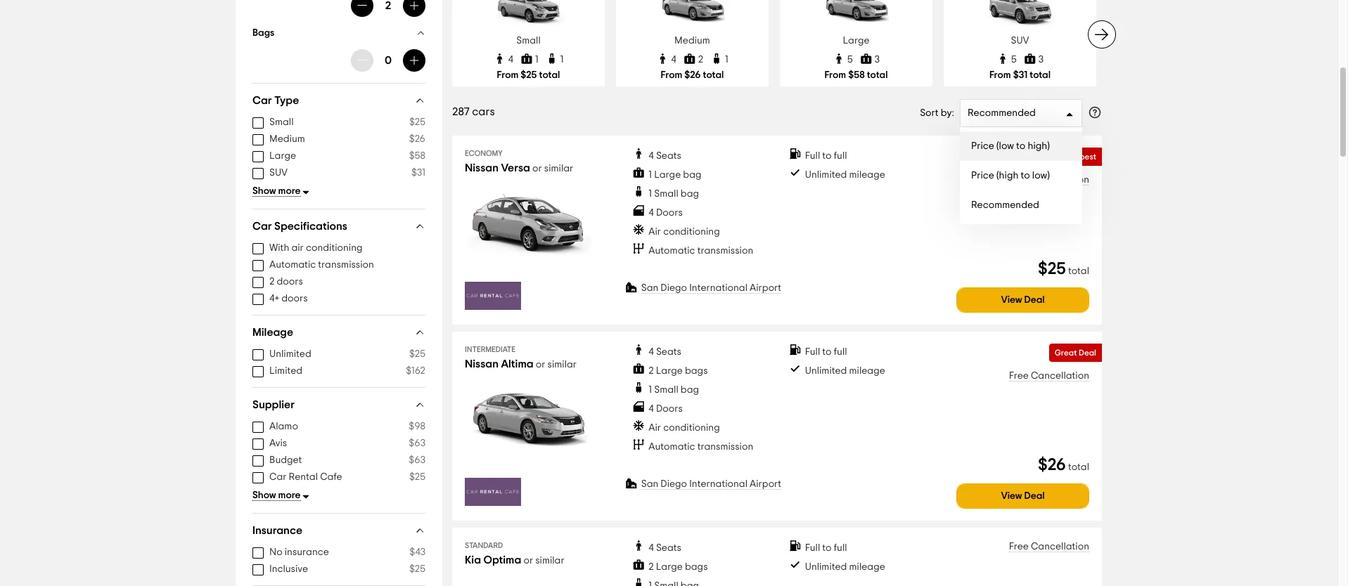 Task type: locate. For each thing, give the bounding box(es) containing it.
or
[[533, 164, 542, 174], [536, 360, 546, 370], [524, 556, 533, 566]]

show more down rental
[[253, 491, 301, 501]]

deal down $25 total
[[1025, 295, 1045, 305]]

full for $26
[[805, 347, 821, 357]]

1 vertical spatial view deal
[[1001, 492, 1045, 501]]

automatic transmission
[[649, 246, 754, 256], [649, 442, 754, 452]]

2 seats from the top
[[656, 347, 682, 357]]

5
[[848, 55, 853, 64], [1012, 55, 1017, 64]]

1 vertical spatial san
[[641, 480, 659, 489]]

full for $25
[[834, 151, 847, 161]]

view deal down $26 total
[[1001, 492, 1045, 501]]

1 $63 from the top
[[409, 439, 426, 449]]

more down rental
[[278, 491, 301, 501]]

car
[[253, 95, 272, 106], [253, 221, 272, 232], [269, 473, 287, 483]]

with air conditioning automatic transmission 2 doors 4+ doors
[[269, 243, 374, 304]]

from for from $26 total
[[661, 70, 683, 80]]

3 up from $31 total
[[1039, 55, 1044, 64]]

from for from $31 total
[[990, 70, 1011, 80]]

similar right the optima
[[536, 556, 565, 566]]

(low
[[997, 141, 1015, 151]]

1 unlimited mileage from the top
[[805, 170, 886, 180]]

automatic for $26
[[649, 442, 696, 452]]

air
[[649, 227, 661, 237], [649, 423, 661, 433]]

transmission inside with air conditioning automatic transmission 2 doors 4+ doors
[[318, 260, 374, 270]]

car up with at the top left of the page
[[253, 221, 272, 232]]

0 vertical spatial automatic
[[649, 246, 696, 256]]

1 diego from the top
[[661, 283, 687, 293]]

show up car specifications
[[253, 186, 276, 196]]

air conditioning for $26
[[649, 423, 720, 433]]

1 seats from the top
[[656, 151, 682, 161]]

car for car rental cafe
[[269, 473, 287, 483]]

5 up from $31 total
[[1012, 55, 1017, 64]]

1 air from the top
[[649, 227, 661, 237]]

or for $25
[[533, 164, 542, 174]]

1 vertical spatial more
[[278, 491, 301, 501]]

$58
[[849, 70, 865, 80], [409, 151, 426, 161]]

0 vertical spatial doors
[[656, 208, 683, 218]]

deal
[[1025, 295, 1045, 305], [1079, 349, 1097, 357], [1025, 492, 1045, 501]]

1 airport from the top
[[750, 283, 782, 293]]

1 san from the top
[[641, 283, 659, 293]]

4 doors
[[649, 208, 683, 218], [649, 404, 683, 414]]

2 airport from the top
[[750, 480, 782, 489]]

2 free from the top
[[1009, 371, 1029, 381]]

2 doors from the top
[[656, 404, 683, 414]]

1 4 seats from the top
[[649, 151, 682, 161]]

3 4 seats from the top
[[649, 544, 682, 553]]

similar for $25
[[544, 164, 574, 174]]

1 small bag for $26
[[649, 385, 699, 395]]

1 vertical spatial view
[[1001, 492, 1023, 501]]

$26 for $26 total
[[1038, 457, 1067, 474]]

3 for from $31 total
[[1039, 55, 1044, 64]]

1 horizontal spatial suv
[[1011, 36, 1030, 45]]

0 vertical spatial $31
[[1014, 70, 1028, 80]]

2 vertical spatial conditioning
[[664, 423, 720, 433]]

1 vertical spatial doors
[[282, 294, 308, 304]]

2 vertical spatial $26
[[1038, 457, 1067, 474]]

more up car specifications
[[278, 186, 301, 196]]

1 show from the top
[[253, 186, 276, 196]]

0 vertical spatial full to full
[[805, 151, 847, 161]]

1 price from the top
[[972, 141, 995, 151]]

1 horizontal spatial medium
[[675, 36, 711, 45]]

1 vertical spatial recommended
[[972, 200, 1040, 210]]

2 4 seats from the top
[[649, 347, 682, 357]]

$63
[[409, 439, 426, 449], [409, 456, 426, 466]]

0 vertical spatial unlimited mileage
[[805, 170, 886, 180]]

$63 for budget
[[409, 456, 426, 466]]

free cancellation for $26
[[1009, 371, 1090, 381]]

seats
[[656, 151, 682, 161], [656, 347, 682, 357], [656, 544, 682, 553]]

nissan inside economy nissan versa or similar
[[465, 162, 499, 174]]

automatic inside with air conditioning automatic transmission 2 doors 4+ doors
[[269, 260, 316, 270]]

conditioning for $26
[[664, 423, 720, 433]]

3 car type image from the left
[[821, 0, 892, 30]]

1 large bag
[[649, 170, 702, 180]]

air conditioning
[[649, 227, 720, 237], [649, 423, 720, 433]]

1 vertical spatial conditioning
[[306, 243, 363, 253]]

2 price from the top
[[972, 171, 995, 181]]

4 seats
[[649, 151, 682, 161], [649, 347, 682, 357], [649, 544, 682, 553]]

view deal for $25
[[1001, 295, 1045, 305]]

car type image
[[494, 0, 564, 30], [657, 0, 728, 30], [821, 0, 892, 30], [985, 0, 1056, 30]]

0 vertical spatial 4 doors
[[649, 208, 683, 218]]

car type image up from $58 total
[[821, 0, 892, 30]]

airport for $26
[[750, 480, 782, 489]]

2 show from the top
[[253, 491, 276, 501]]

0 vertical spatial 4 seats
[[649, 151, 682, 161]]

5 for $31
[[1012, 55, 1017, 64]]

san diego international airport for $26
[[641, 480, 782, 489]]

2 vertical spatial similar
[[536, 556, 565, 566]]

2 2 large bags from the top
[[649, 563, 708, 572]]

0 vertical spatial view deal
[[1001, 295, 1045, 305]]

1 vertical spatial airport
[[750, 480, 782, 489]]

$26 total
[[1038, 457, 1090, 474]]

nissan for $26
[[465, 359, 499, 370]]

car for car type
[[253, 95, 272, 106]]

free for $26
[[1009, 371, 1029, 381]]

1 car type image from the left
[[494, 0, 564, 30]]

3 mileage from the top
[[850, 563, 886, 572]]

1 free from the top
[[1009, 175, 1029, 185]]

or right altima
[[536, 360, 546, 370]]

0 vertical spatial medium
[[675, 36, 711, 45]]

doors right 4+
[[282, 294, 308, 304]]

price left (low in the top right of the page
[[972, 141, 995, 151]]

1 view from the top
[[1001, 295, 1023, 305]]

1 vertical spatial seats
[[656, 347, 682, 357]]

view for $25
[[1001, 295, 1023, 305]]

automatic
[[649, 246, 696, 256], [269, 260, 316, 270], [649, 442, 696, 452]]

2 vertical spatial full to full
[[805, 544, 847, 553]]

or right versa
[[533, 164, 542, 174]]

1 3 from the left
[[875, 55, 880, 64]]

1 5 from the left
[[848, 55, 853, 64]]

2 vertical spatial mileage
[[850, 563, 886, 572]]

4 from from the left
[[990, 70, 1011, 80]]

1 air conditioning from the top
[[649, 227, 720, 237]]

1 view deal button from the top
[[957, 288, 1090, 313]]

0 vertical spatial seats
[[656, 151, 682, 161]]

1 horizontal spatial $31
[[1014, 70, 1028, 80]]

car type image up from $31 total
[[985, 0, 1056, 30]]

car type image for suv
[[985, 0, 1056, 30]]

show
[[253, 186, 276, 196], [253, 491, 276, 501]]

2 inside with air conditioning automatic transmission 2 doors 4+ doors
[[269, 277, 275, 287]]

0 vertical spatial $26
[[685, 70, 701, 80]]

0 vertical spatial san diego international airport
[[641, 283, 782, 293]]

0 vertical spatial bag
[[683, 170, 702, 180]]

1 vertical spatial bags
[[685, 563, 708, 572]]

1 full to full from the top
[[805, 151, 847, 161]]

view deal button down $25 total
[[957, 288, 1090, 313]]

2 view deal from the top
[[1001, 492, 1045, 501]]

2 view from the top
[[1001, 492, 1023, 501]]

doors up 4+
[[277, 277, 303, 287]]

0 vertical spatial show
[[253, 186, 276, 196]]

2 vertical spatial full
[[834, 544, 847, 553]]

to
[[1017, 141, 1026, 151], [823, 151, 832, 161], [1021, 171, 1031, 181], [823, 347, 832, 357], [823, 544, 832, 553]]

2 1 small bag from the top
[[649, 385, 699, 395]]

1 small bag
[[649, 189, 699, 199], [649, 385, 699, 395]]

1 vertical spatial view deal button
[[957, 484, 1090, 509]]

1 vertical spatial full
[[805, 347, 821, 357]]

car down budget
[[269, 473, 287, 483]]

0 vertical spatial automatic transmission
[[649, 246, 754, 256]]

mileage for $25
[[850, 170, 886, 180]]

show up insurance
[[253, 491, 276, 501]]

view deal button down $26 total
[[957, 484, 1090, 509]]

similar inside standard kia optima or similar
[[536, 556, 565, 566]]

full
[[805, 151, 821, 161], [805, 347, 821, 357], [805, 544, 821, 553]]

2 cancellation from the top
[[1031, 371, 1090, 381]]

4 doors for $25
[[649, 208, 683, 218]]

2 san from the top
[[641, 480, 659, 489]]

free cancellation
[[1009, 175, 1090, 185], [1009, 371, 1090, 381], [1009, 542, 1090, 552]]

1 vertical spatial diego
[[661, 480, 687, 489]]

price
[[972, 141, 995, 151], [972, 171, 995, 181]]

price for price (low to high)
[[972, 141, 995, 151]]

1 show more from the top
[[253, 186, 301, 196]]

1 vertical spatial international
[[690, 480, 748, 489]]

1 vertical spatial transmission
[[318, 260, 374, 270]]

2 nissan from the top
[[465, 359, 499, 370]]

0 horizontal spatial $31
[[412, 168, 426, 178]]

1 vertical spatial automatic transmission
[[649, 442, 754, 452]]

1 vertical spatial automatic
[[269, 260, 316, 270]]

nissan down intermediate
[[465, 359, 499, 370]]

4+
[[269, 294, 279, 304]]

2 vertical spatial cancellation
[[1031, 542, 1090, 552]]

1 horizontal spatial 5
[[1012, 55, 1017, 64]]

2 automatic transmission from the top
[[649, 442, 754, 452]]

5 up from $58 total
[[848, 55, 853, 64]]

air for $26
[[649, 423, 661, 433]]

$25 total
[[1038, 261, 1090, 278]]

air
[[292, 243, 304, 253]]

or right the optima
[[524, 556, 533, 566]]

2 show more from the top
[[253, 491, 301, 501]]

more
[[278, 186, 301, 196], [278, 491, 301, 501]]

similar inside intermediate nissan altima or similar
[[548, 360, 577, 370]]

standard kia optima or similar
[[465, 542, 565, 566]]

1 vertical spatial similar
[[548, 360, 577, 370]]

from
[[497, 70, 519, 80], [661, 70, 683, 80], [825, 70, 846, 80], [990, 70, 1011, 80]]

4 seats for $25
[[649, 151, 682, 161]]

transmission for $26
[[698, 442, 754, 452]]

$98
[[409, 422, 426, 432]]

car type image for large
[[821, 0, 892, 30]]

2 5 from the left
[[1012, 55, 1017, 64]]

2 vertical spatial unlimited mileage
[[805, 563, 886, 572]]

1 2 large bags from the top
[[649, 366, 708, 376]]

2 car type image from the left
[[657, 0, 728, 30]]

nissan down "economy" at the top
[[465, 162, 499, 174]]

high)
[[1028, 141, 1050, 151]]

1 full from the top
[[834, 151, 847, 161]]

1 small bag for $25
[[649, 189, 699, 199]]

automatic transmission for $26
[[649, 442, 754, 452]]

0 vertical spatial mileage
[[850, 170, 886, 180]]

0 vertical spatial $63
[[409, 439, 426, 449]]

0 vertical spatial conditioning
[[664, 227, 720, 237]]

2 diego from the top
[[661, 480, 687, 489]]

1 more from the top
[[278, 186, 301, 196]]

2 mileage from the top
[[850, 366, 886, 376]]

$25 for unlimited
[[409, 350, 426, 360]]

2 3 from the left
[[1039, 55, 1044, 64]]

show more
[[253, 186, 301, 196], [253, 491, 301, 501]]

1 mileage from the top
[[850, 170, 886, 180]]

1 vertical spatial air conditioning
[[649, 423, 720, 433]]

1 1 small bag from the top
[[649, 189, 699, 199]]

1 vertical spatial 2 large bags
[[649, 563, 708, 572]]

cars
[[472, 106, 495, 117]]

4 car type image from the left
[[985, 0, 1056, 30]]

1 vertical spatial price
[[972, 171, 995, 181]]

0 vertical spatial full
[[805, 151, 821, 161]]

0 horizontal spatial medium
[[269, 134, 305, 144]]

2 free cancellation from the top
[[1009, 371, 1090, 381]]

2 air from the top
[[649, 423, 661, 433]]

sort by:
[[920, 108, 955, 118]]

transmission
[[698, 246, 754, 256], [318, 260, 374, 270], [698, 442, 754, 452]]

1 cancellation from the top
[[1031, 175, 1090, 185]]

similar right versa
[[544, 164, 574, 174]]

0 vertical spatial price
[[972, 141, 995, 151]]

1 vertical spatial full
[[834, 347, 847, 357]]

cancellation
[[1031, 175, 1090, 185], [1031, 371, 1090, 381], [1031, 542, 1090, 552]]

recommended
[[968, 108, 1036, 118], [972, 200, 1040, 210]]

seats for $25
[[656, 151, 682, 161]]

car type image for small
[[494, 0, 564, 30]]

0 vertical spatial $58
[[849, 70, 865, 80]]

0 vertical spatial view
[[1001, 295, 1023, 305]]

4
[[508, 55, 514, 64], [671, 55, 677, 64], [649, 151, 654, 161], [649, 208, 654, 218], [649, 347, 654, 357], [649, 404, 654, 414], [649, 544, 654, 553]]

similar
[[544, 164, 574, 174], [548, 360, 577, 370], [536, 556, 565, 566]]

nissan inside intermediate nissan altima or similar
[[465, 359, 499, 370]]

san for $26
[[641, 480, 659, 489]]

1 vertical spatial doors
[[656, 404, 683, 414]]

insurance
[[285, 548, 329, 558]]

specifications
[[274, 221, 347, 232]]

1 from from the left
[[497, 70, 519, 80]]

suv
[[1011, 36, 1030, 45], [269, 168, 288, 178]]

2 air conditioning from the top
[[649, 423, 720, 433]]

0 horizontal spatial 5
[[848, 55, 853, 64]]

or for $26
[[536, 360, 546, 370]]

airport
[[750, 283, 782, 293], [750, 480, 782, 489]]

kia
[[465, 555, 481, 566]]

2 more from the top
[[278, 491, 301, 501]]

nissan for $25
[[465, 162, 499, 174]]

2 view deal button from the top
[[957, 484, 1090, 509]]

san
[[641, 283, 659, 293], [641, 480, 659, 489]]

4 seats for $26
[[649, 347, 682, 357]]

2 vertical spatial 4 seats
[[649, 544, 682, 553]]

similar right altima
[[548, 360, 577, 370]]

unlimited mileage
[[805, 170, 886, 180], [805, 366, 886, 376], [805, 563, 886, 572]]

1 full from the top
[[805, 151, 821, 161]]

1 vertical spatial medium
[[269, 134, 305, 144]]

view
[[1001, 295, 1023, 305], [1001, 492, 1023, 501]]

medium up from $26 total
[[675, 36, 711, 45]]

price for price (high to low)
[[972, 171, 995, 181]]

2 vertical spatial free
[[1009, 542, 1029, 552]]

bag
[[683, 170, 702, 180], [681, 189, 699, 199], [681, 385, 699, 395]]

car left type
[[253, 95, 272, 106]]

0 vertical spatial full
[[834, 151, 847, 161]]

automatic for $25
[[649, 246, 696, 256]]

0 vertical spatial nissan
[[465, 162, 499, 174]]

1 view deal from the top
[[1001, 295, 1045, 305]]

show more up car specifications
[[253, 186, 301, 196]]

0 vertical spatial doors
[[277, 277, 303, 287]]

rental
[[289, 473, 318, 483]]

deal right the great at right
[[1079, 349, 1097, 357]]

2 san diego international airport from the top
[[641, 480, 782, 489]]

1 horizontal spatial $26
[[685, 70, 701, 80]]

unlimited
[[805, 170, 847, 180], [269, 350, 311, 360], [805, 366, 847, 376], [805, 563, 847, 572]]

medium down type
[[269, 134, 305, 144]]

0 vertical spatial air
[[649, 227, 661, 237]]

1 vertical spatial air
[[649, 423, 661, 433]]

3 up from $58 total
[[875, 55, 880, 64]]

car type image up from $26 total
[[657, 0, 728, 30]]

small
[[517, 36, 541, 45], [269, 117, 294, 127], [654, 189, 679, 199], [654, 385, 679, 395]]

from for from $25 total
[[497, 70, 519, 80]]

0 vertical spatial show more
[[253, 186, 301, 196]]

view deal down $25 total
[[1001, 295, 1045, 305]]

0 vertical spatial international
[[690, 283, 748, 293]]

recommended up (low in the top right of the page
[[968, 108, 1036, 118]]

free for $25
[[1009, 175, 1029, 185]]

free
[[1009, 175, 1029, 185], [1009, 371, 1029, 381], [1009, 542, 1029, 552]]

suv up car specifications
[[269, 168, 288, 178]]

0 vertical spatial deal
[[1025, 295, 1045, 305]]

similar inside economy nissan versa or similar
[[544, 164, 574, 174]]

0 vertical spatial recommended
[[968, 108, 1036, 118]]

deal down $26 total
[[1025, 492, 1045, 501]]

1
[[535, 55, 539, 64], [561, 55, 564, 64], [725, 55, 729, 64], [649, 170, 652, 180], [649, 189, 652, 199], [649, 385, 652, 395]]

3
[[875, 55, 880, 64], [1039, 55, 1044, 64]]

(high
[[997, 171, 1019, 181]]

more for supplier
[[278, 491, 301, 501]]

2 international from the top
[[690, 480, 748, 489]]

1 vertical spatial free
[[1009, 371, 1029, 381]]

2 from from the left
[[661, 70, 683, 80]]

full to full
[[805, 151, 847, 161], [805, 347, 847, 357], [805, 544, 847, 553]]

2 full from the top
[[834, 347, 847, 357]]

1 vertical spatial cancellation
[[1031, 371, 1090, 381]]

0 vertical spatial car
[[253, 95, 272, 106]]

doors
[[656, 208, 683, 218], [656, 404, 683, 414]]

1 vertical spatial $58
[[409, 151, 426, 161]]

2 unlimited mileage from the top
[[805, 366, 886, 376]]

2 large bags
[[649, 366, 708, 376], [649, 563, 708, 572]]

1 vertical spatial 4 seats
[[649, 347, 682, 357]]

0 horizontal spatial 3
[[875, 55, 880, 64]]

2 $63 from the top
[[409, 456, 426, 466]]

2
[[385, 0, 391, 11], [698, 55, 704, 64], [269, 277, 275, 287], [649, 366, 654, 376], [649, 563, 654, 572]]

deal for $26
[[1025, 492, 1045, 501]]

car type image up from $25 total at left
[[494, 0, 564, 30]]

1 nissan from the top
[[465, 162, 499, 174]]

san diego international airport for $25
[[641, 283, 782, 293]]

1 vertical spatial show more
[[253, 491, 301, 501]]

1 vertical spatial 1 small bag
[[649, 385, 699, 395]]

total for from $25 total
[[539, 70, 560, 80]]

price (high to low)
[[972, 171, 1050, 181]]

2 vertical spatial deal
[[1025, 492, 1045, 501]]

1 free cancellation from the top
[[1009, 175, 1090, 185]]

1 san diego international airport from the top
[[641, 283, 782, 293]]

inclusive
[[269, 565, 308, 575]]

1 vertical spatial unlimited mileage
[[805, 366, 886, 376]]

0 vertical spatial diego
[[661, 283, 687, 293]]

2 vertical spatial bag
[[681, 385, 699, 395]]

3 from from the left
[[825, 70, 846, 80]]

or inside economy nissan versa or similar
[[533, 164, 542, 174]]

bags
[[685, 366, 708, 376], [685, 563, 708, 572]]

no
[[269, 548, 283, 558]]

2 vertical spatial car
[[269, 473, 287, 483]]

$25
[[521, 70, 537, 80], [409, 117, 426, 127], [1038, 261, 1067, 278], [409, 350, 426, 360], [409, 473, 426, 483], [409, 565, 426, 575]]

1 vertical spatial bag
[[681, 189, 699, 199]]

medium
[[675, 36, 711, 45], [269, 134, 305, 144]]

suv up from $31 total
[[1011, 36, 1030, 45]]

1 vertical spatial 4 doors
[[649, 404, 683, 414]]

view deal
[[1001, 295, 1045, 305], [1001, 492, 1045, 501]]

view deal button
[[957, 288, 1090, 313], [957, 484, 1090, 509]]

2 4 doors from the top
[[649, 404, 683, 414]]

total for from $26 total
[[703, 70, 724, 80]]

2 vertical spatial free cancellation
[[1009, 542, 1090, 552]]

$43
[[410, 548, 426, 558]]

full
[[834, 151, 847, 161], [834, 347, 847, 357], [834, 544, 847, 553]]

1 4 doors from the top
[[649, 208, 683, 218]]

0 vertical spatial free
[[1009, 175, 1029, 185]]

bags
[[253, 28, 275, 38]]

0 vertical spatial free cancellation
[[1009, 175, 1090, 185]]

1 horizontal spatial 3
[[1039, 55, 1044, 64]]

price left the (high
[[972, 171, 995, 181]]

1 vertical spatial or
[[536, 360, 546, 370]]

2 full from the top
[[805, 347, 821, 357]]

0 vertical spatial more
[[278, 186, 301, 196]]

conditioning inside with air conditioning automatic transmission 2 doors 4+ doors
[[306, 243, 363, 253]]

or inside intermediate nissan altima or similar
[[536, 360, 546, 370]]

2 horizontal spatial $26
[[1038, 457, 1067, 474]]

$26
[[685, 70, 701, 80], [409, 134, 426, 144], [1038, 457, 1067, 474]]

large
[[843, 36, 870, 45], [269, 151, 296, 161], [654, 170, 681, 180], [656, 366, 683, 376], [656, 563, 683, 572]]

recommended down the (high
[[972, 200, 1040, 210]]

1 automatic transmission from the top
[[649, 246, 754, 256]]

bag for $26
[[681, 385, 699, 395]]

1 vertical spatial $31
[[412, 168, 426, 178]]

1 international from the top
[[690, 283, 748, 293]]

international
[[690, 283, 748, 293], [690, 480, 748, 489]]

doors
[[277, 277, 303, 287], [282, 294, 308, 304]]

2 vertical spatial or
[[524, 556, 533, 566]]

san diego international airport
[[641, 283, 782, 293], [641, 480, 782, 489]]

1 doors from the top
[[656, 208, 683, 218]]

no insurance
[[269, 548, 329, 558]]

$31
[[1014, 70, 1028, 80], [412, 168, 426, 178]]

2 full to full from the top
[[805, 347, 847, 357]]

0 vertical spatial airport
[[750, 283, 782, 293]]



Task type: describe. For each thing, give the bounding box(es) containing it.
0
[[385, 55, 392, 66]]

great deal
[[1055, 349, 1097, 357]]

airport for $25
[[750, 283, 782, 293]]

economy
[[465, 150, 503, 157]]

diego for $25
[[661, 283, 687, 293]]

total inside $26 total
[[1069, 463, 1090, 473]]

subtract passenger image
[[357, 0, 368, 11]]

$25 for car rental cafe
[[409, 473, 426, 483]]

subtract bag image
[[357, 55, 368, 66]]

show more for car type
[[253, 186, 301, 196]]

3 for from $58 total
[[875, 55, 880, 64]]

show for supplier
[[253, 491, 276, 501]]

view deal for $26
[[1001, 492, 1045, 501]]

deal for $25
[[1025, 295, 1045, 305]]

0 vertical spatial suv
[[1011, 36, 1030, 45]]

automatic transmission for $25
[[649, 246, 754, 256]]

unlimited mileage for $25
[[805, 170, 886, 180]]

from $58 total
[[825, 70, 888, 80]]

cafe
[[320, 473, 342, 483]]

insurance
[[253, 526, 303, 537]]

car for car specifications
[[253, 221, 272, 232]]

from $31 total
[[990, 70, 1051, 80]]

3 cancellation from the top
[[1031, 542, 1090, 552]]

1 vertical spatial deal
[[1079, 349, 1097, 357]]

0 horizontal spatial $58
[[409, 151, 426, 161]]

total for from $58 total
[[867, 70, 888, 80]]

diego for $26
[[661, 480, 687, 489]]

car type
[[253, 95, 299, 106]]

4 doors for $26
[[649, 404, 683, 414]]

show for car type
[[253, 186, 276, 196]]

next image
[[1094, 26, 1111, 43]]

$25 for small
[[409, 117, 426, 127]]

view for $26
[[1001, 492, 1023, 501]]

alamo
[[269, 422, 298, 432]]

limited
[[269, 367, 303, 376]]

economy nissan versa or similar
[[465, 150, 574, 174]]

doors for $26
[[656, 404, 683, 414]]

from for from $58 total
[[825, 70, 846, 80]]

full for $25
[[805, 151, 821, 161]]

full to full for $26
[[805, 347, 847, 357]]

add passenger image
[[409, 0, 420, 11]]

1 vertical spatial suv
[[269, 168, 288, 178]]

3 free cancellation from the top
[[1009, 542, 1090, 552]]

3 free from the top
[[1009, 542, 1029, 552]]

$162
[[406, 367, 426, 376]]

more for car type
[[278, 186, 301, 196]]

show more for supplier
[[253, 491, 301, 501]]

full for $26
[[834, 347, 847, 357]]

budget
[[269, 456, 302, 466]]

287
[[452, 106, 470, 117]]

add bag image
[[409, 55, 420, 66]]

287 cars
[[452, 106, 495, 117]]

intermediate nissan altima or similar
[[465, 346, 577, 370]]

similar for $26
[[548, 360, 577, 370]]

seats for $26
[[656, 347, 682, 357]]

3 full from the top
[[834, 544, 847, 553]]

transmission for $25
[[698, 246, 754, 256]]

conditioning for $25
[[664, 227, 720, 237]]

versa
[[501, 162, 530, 174]]

3 full from the top
[[805, 544, 821, 553]]

supplier
[[253, 400, 295, 411]]

bag for $25
[[681, 189, 699, 199]]

car specifications
[[253, 221, 347, 232]]

by:
[[941, 108, 955, 118]]

international for $25
[[690, 283, 748, 293]]

intermediate
[[465, 346, 516, 354]]

car type image for medium
[[657, 0, 728, 30]]

cancellation for $25
[[1031, 175, 1090, 185]]

view deal button for $25
[[957, 288, 1090, 313]]

3 seats from the top
[[656, 544, 682, 553]]

unlimited mileage for $26
[[805, 366, 886, 376]]

sort
[[920, 108, 939, 118]]

car rental cafe
[[269, 473, 342, 483]]

or inside standard kia optima or similar
[[524, 556, 533, 566]]

3 unlimited mileage from the top
[[805, 563, 886, 572]]

$26 for $26
[[409, 134, 426, 144]]

view deal button for $26
[[957, 484, 1090, 509]]

1 bags from the top
[[685, 366, 708, 376]]

type
[[274, 95, 299, 106]]

price (low to high)
[[972, 141, 1050, 151]]

2 bags from the top
[[685, 563, 708, 572]]

low)
[[1033, 171, 1050, 181]]

air for $25
[[649, 227, 661, 237]]

great
[[1055, 349, 1077, 357]]

free cancellation for $25
[[1009, 175, 1090, 185]]

air conditioning for $25
[[649, 227, 720, 237]]

with
[[269, 243, 289, 253]]

cheapest
[[1059, 152, 1097, 161]]

total for from $31 total
[[1030, 70, 1051, 80]]

optima
[[484, 555, 522, 566]]

doors for $25
[[656, 208, 683, 218]]

previous image
[[444, 26, 461, 43]]

international for $26
[[690, 480, 748, 489]]

mileage
[[253, 327, 293, 338]]

total inside $25 total
[[1069, 266, 1090, 276]]

altima
[[501, 359, 534, 370]]

cancellation for $26
[[1031, 371, 1090, 381]]

san for $25
[[641, 283, 659, 293]]

from $25 total
[[497, 70, 560, 80]]

$25 for inclusive
[[409, 565, 426, 575]]

3 full to full from the top
[[805, 544, 847, 553]]

avis
[[269, 439, 287, 449]]

$63 for avis
[[409, 439, 426, 449]]

standard
[[465, 542, 503, 550]]

5 for $58
[[848, 55, 853, 64]]

from $26 total
[[661, 70, 724, 80]]

full to full for $25
[[805, 151, 847, 161]]

mileage for $26
[[850, 366, 886, 376]]



Task type: vqa. For each thing, say whether or not it's contained in the screenshot.
2nd Unlimited Mileage from the bottom of the page
yes



